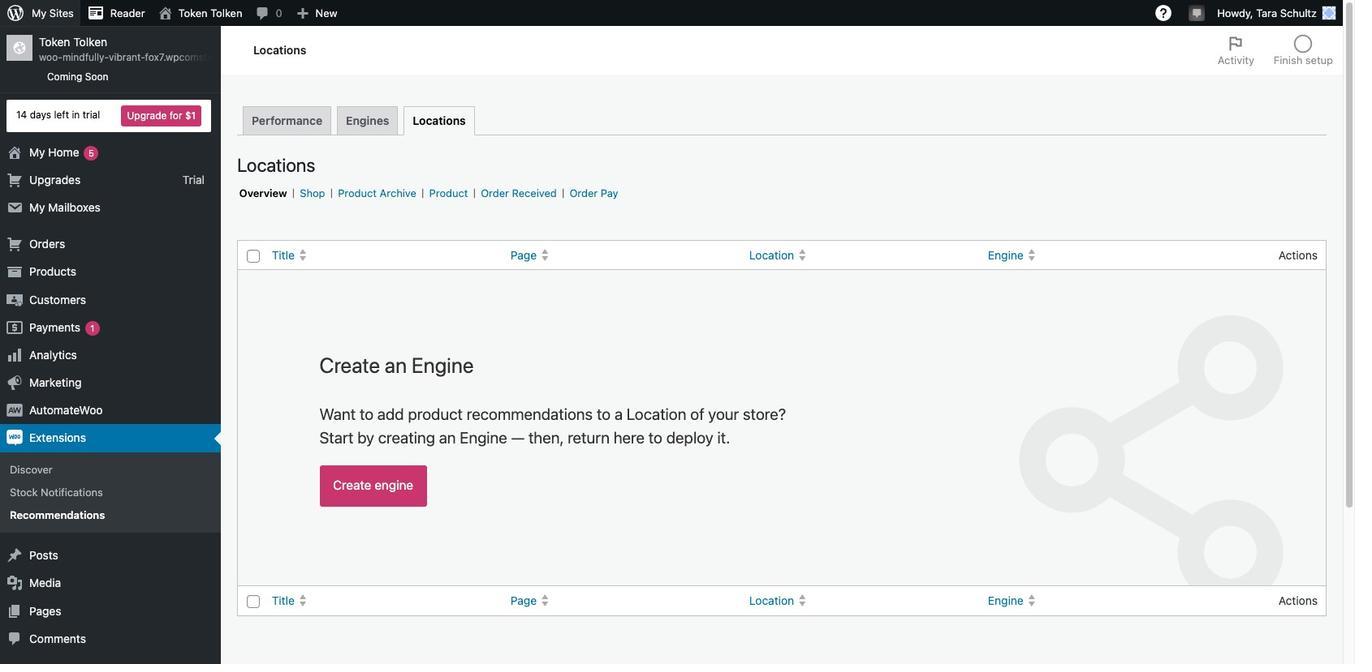 Task type: describe. For each thing, give the bounding box(es) containing it.
fox7.wpcomstaging.com
[[145, 51, 255, 63]]

by
[[357, 429, 374, 447]]

howdy,
[[1217, 6, 1253, 19]]

1
[[90, 323, 95, 333]]

2 actions from the top
[[1279, 595, 1318, 608]]

5
[[88, 147, 94, 158]]

0 vertical spatial locations
[[253, 43, 306, 57]]

tara
[[1256, 6, 1277, 19]]

engine
[[375, 479, 413, 493]]

1 | from the left
[[292, 186, 295, 199]]

2 | from the left
[[330, 186, 333, 199]]

product archive link
[[336, 184, 419, 201]]

my home 5
[[29, 145, 94, 159]]

upgrade
[[127, 109, 167, 121]]

overview link
[[237, 184, 289, 201]]

title for the page link corresponding to the location link associated with first engine link from the bottom
[[272, 595, 295, 608]]

payments 1
[[29, 320, 95, 334]]

upgrade for $1
[[127, 109, 196, 121]]

then,
[[528, 429, 564, 447]]

tolken for token tolken woo-mindfully-vibrant-fox7.wpcomstaging.com coming soon
[[73, 35, 107, 49]]

tolken for token tolken
[[210, 6, 242, 19]]

2 vertical spatial locations
[[237, 154, 315, 176]]

marketing link
[[0, 369, 221, 397]]

1 engine link from the top
[[982, 241, 1220, 270]]

$1
[[185, 109, 196, 121]]

2 page from the top
[[511, 595, 537, 608]]

title link for the page link corresponding to the location link associated with first engine link from the bottom
[[265, 587, 504, 616]]

soon
[[85, 71, 108, 83]]

extensions
[[29, 431, 86, 445]]

activity
[[1218, 54, 1254, 67]]

orders
[[29, 237, 65, 251]]

trial
[[83, 109, 100, 121]]

1 horizontal spatial to
[[597, 405, 611, 424]]

add
[[377, 405, 404, 424]]

my for my sites
[[32, 6, 47, 19]]

toolbar navigation
[[0, 0, 1343, 29]]

order pay link
[[567, 184, 620, 201]]

my mailboxes
[[29, 201, 101, 214]]

mindfully-
[[62, 51, 109, 63]]

2 horizontal spatial to
[[649, 429, 662, 447]]

performance link
[[243, 106, 331, 134]]

of
[[690, 405, 704, 424]]

notifications
[[41, 486, 103, 499]]

2 order from the left
[[570, 186, 598, 199]]

my for my mailboxes
[[29, 201, 45, 214]]

5 | from the left
[[562, 186, 564, 199]]

token tolken
[[178, 6, 242, 19]]

coming
[[47, 71, 82, 83]]

archive
[[380, 186, 416, 199]]

tab list containing activity
[[1208, 26, 1343, 75]]

title for 2nd engine link from the bottom the location link's the page link
[[272, 248, 295, 262]]

create an engine
[[319, 353, 474, 377]]

14
[[16, 109, 27, 121]]

reader
[[110, 6, 145, 19]]

token tolken woo-mindfully-vibrant-fox7.wpcomstaging.com coming soon
[[39, 35, 255, 83]]

comments link
[[0, 626, 221, 654]]

create engine
[[333, 479, 413, 493]]

your
[[708, 405, 739, 424]]

analytics link
[[0, 342, 221, 369]]

overview
[[239, 186, 287, 199]]

media
[[29, 577, 61, 591]]

trial
[[183, 173, 205, 187]]

locations link
[[404, 106, 475, 135]]

my for my home 5
[[29, 145, 45, 159]]

customers link
[[0, 286, 221, 314]]

shop link
[[298, 184, 327, 201]]

token tolken link
[[152, 0, 249, 26]]

1 actions from the top
[[1279, 248, 1318, 262]]

token for token tolken
[[178, 6, 208, 19]]

analytics
[[29, 348, 77, 362]]

new
[[316, 6, 337, 19]]

2 engine link from the top
[[982, 587, 1220, 616]]

products link
[[0, 258, 221, 286]]

customers
[[29, 293, 86, 307]]

my sites link
[[0, 0, 80, 26]]

location for 2nd engine link from the bottom the location link
[[749, 248, 794, 262]]

recommendations
[[467, 405, 593, 424]]

want to add product recommendations to a location of your store? start by creating an engine — then, return here to deploy it.
[[319, 405, 786, 447]]

overview | shop | product archive | product | order received | order pay
[[239, 186, 618, 199]]

woo-
[[39, 51, 62, 63]]

posts link
[[0, 543, 221, 570]]

an inside the want to add product recommendations to a location of your store? start by creating an engine — then, return here to deploy it.
[[439, 429, 456, 447]]

return
[[568, 429, 610, 447]]

1 vertical spatial locations
[[413, 113, 466, 127]]

create for create engine
[[333, 479, 371, 493]]

engines
[[346, 113, 389, 127]]

2 product from the left
[[429, 186, 468, 199]]

stock
[[10, 486, 38, 499]]

marketing
[[29, 376, 82, 390]]

home
[[48, 145, 79, 159]]

new link
[[289, 0, 344, 26]]

store?
[[743, 405, 786, 424]]

3 | from the left
[[422, 186, 424, 199]]



Task type: vqa. For each thing, say whether or not it's contained in the screenshot.
JETPACK link
no



Task type: locate. For each thing, give the bounding box(es) containing it.
finish setup button
[[1264, 26, 1343, 75]]

0
[[276, 6, 282, 19]]

deploy
[[666, 429, 713, 447]]

token inside the token tolken woo-mindfully-vibrant-fox7.wpcomstaging.com coming soon
[[39, 35, 70, 49]]

2 title from the top
[[272, 595, 295, 608]]

0 horizontal spatial order
[[481, 186, 509, 199]]

for
[[169, 109, 182, 121]]

pages
[[29, 605, 61, 618]]

upgrades
[[29, 173, 81, 187]]

0 link
[[249, 0, 289, 26]]

2 vertical spatial location
[[749, 595, 794, 608]]

recommendations link
[[0, 504, 221, 527]]

to left a
[[597, 405, 611, 424]]

1 title from the top
[[272, 248, 295, 262]]

my down upgrades at top
[[29, 201, 45, 214]]

2 location link from the top
[[743, 587, 982, 616]]

0 horizontal spatial token
[[39, 35, 70, 49]]

comments
[[29, 632, 86, 646]]

to up the by
[[360, 405, 374, 424]]

main menu navigation
[[0, 26, 255, 665]]

locations right the engines link
[[413, 113, 466, 127]]

creating
[[378, 429, 435, 447]]

shop
[[300, 186, 325, 199]]

0 vertical spatial location link
[[743, 241, 982, 270]]

an up add
[[385, 353, 407, 377]]

locations down the 0
[[253, 43, 306, 57]]

location link for 2nd engine link from the bottom
[[743, 241, 982, 270]]

page link for the location link associated with first engine link from the bottom
[[504, 587, 743, 616]]

1 page from the top
[[511, 248, 537, 262]]

stock notifications link
[[0, 481, 221, 504]]

pages link
[[0, 598, 221, 626]]

1 horizontal spatial product
[[429, 186, 468, 199]]

0 vertical spatial create
[[319, 353, 380, 377]]

| right shop link
[[330, 186, 333, 199]]

1 vertical spatial create
[[333, 479, 371, 493]]

engine inside the want to add product recommendations to a location of your store? start by creating an engine — then, return here to deploy it.
[[460, 429, 507, 447]]

tolken inside the token tolken woo-mindfully-vibrant-fox7.wpcomstaging.com coming soon
[[73, 35, 107, 49]]

schultz
[[1280, 6, 1317, 19]]

location link for first engine link from the bottom
[[743, 587, 982, 616]]

—
[[511, 429, 525, 447]]

activity button
[[1208, 26, 1264, 75]]

my left home
[[29, 145, 45, 159]]

location
[[749, 248, 794, 262], [627, 405, 686, 424], [749, 595, 794, 608]]

token for token tolken woo-mindfully-vibrant-fox7.wpcomstaging.com coming soon
[[39, 35, 70, 49]]

0 vertical spatial an
[[385, 353, 407, 377]]

products
[[29, 265, 76, 279]]

1 vertical spatial actions
[[1279, 595, 1318, 608]]

1 horizontal spatial order
[[570, 186, 598, 199]]

tab list
[[1208, 26, 1343, 75]]

mailboxes
[[48, 201, 101, 214]]

notification image
[[1190, 6, 1203, 19]]

1 location link from the top
[[743, 241, 982, 270]]

1 order from the left
[[481, 186, 509, 199]]

0 vertical spatial title link
[[265, 241, 504, 270]]

2 title link from the top
[[265, 587, 504, 616]]

1 vertical spatial page link
[[504, 587, 743, 616]]

location for the location link associated with first engine link from the bottom
[[749, 595, 794, 608]]

4 | from the left
[[473, 186, 476, 199]]

tolken up 'mindfully-'
[[73, 35, 107, 49]]

create for create an engine
[[319, 353, 380, 377]]

0 vertical spatial my
[[32, 6, 47, 19]]

title link for 2nd engine link from the bottom the location link's the page link
[[265, 241, 504, 270]]

my left the sites
[[32, 6, 47, 19]]

| left shop
[[292, 186, 295, 199]]

token up "woo-"
[[39, 35, 70, 49]]

0 horizontal spatial to
[[360, 405, 374, 424]]

1 horizontal spatial tolken
[[210, 6, 242, 19]]

my sites
[[32, 6, 74, 19]]

create up want
[[319, 353, 380, 377]]

title link
[[265, 241, 504, 270], [265, 587, 504, 616]]

finish setup
[[1274, 54, 1333, 67]]

location inside the want to add product recommendations to a location of your store? start by creating an engine — then, return here to deploy it.
[[627, 405, 686, 424]]

my mailboxes link
[[0, 194, 221, 222]]

pay
[[601, 186, 618, 199]]

| right received
[[562, 186, 564, 199]]

product
[[338, 186, 377, 199], [429, 186, 468, 199]]

tolken left the 0 link
[[210, 6, 242, 19]]

1 title link from the top
[[265, 241, 504, 270]]

1 vertical spatial page
[[511, 595, 537, 608]]

product right archive
[[429, 186, 468, 199]]

days
[[30, 109, 51, 121]]

0 horizontal spatial an
[[385, 353, 407, 377]]

performance
[[252, 113, 322, 127]]

stock notifications
[[10, 486, 103, 499]]

discover link
[[0, 458, 221, 481]]

0 vertical spatial page
[[511, 248, 537, 262]]

title
[[272, 248, 295, 262], [272, 595, 295, 608]]

token up fox7.wpcomstaging.com
[[178, 6, 208, 19]]

page link
[[504, 241, 743, 270], [504, 587, 743, 616]]

1 horizontal spatial token
[[178, 6, 208, 19]]

0 vertical spatial token
[[178, 6, 208, 19]]

0 vertical spatial title
[[272, 248, 295, 262]]

product
[[408, 405, 463, 424]]

1 horizontal spatial an
[[439, 429, 456, 447]]

14 days left in trial
[[16, 109, 100, 121]]

1 vertical spatial my
[[29, 145, 45, 159]]

sites
[[49, 6, 74, 19]]

1 vertical spatial location link
[[743, 587, 982, 616]]

1 vertical spatial an
[[439, 429, 456, 447]]

left
[[54, 109, 69, 121]]

it.
[[717, 429, 730, 447]]

| right product link
[[473, 186, 476, 199]]

finish
[[1274, 54, 1303, 67]]

1 vertical spatial token
[[39, 35, 70, 49]]

1 vertical spatial title
[[272, 595, 295, 608]]

| right archive
[[422, 186, 424, 199]]

2 vertical spatial my
[[29, 201, 45, 214]]

0 vertical spatial engine link
[[982, 241, 1220, 270]]

extensions link
[[0, 425, 221, 453]]

2 page link from the top
[[504, 587, 743, 616]]

1 page link from the top
[[504, 241, 743, 270]]

automatewoo
[[29, 404, 103, 418]]

1 vertical spatial location
[[627, 405, 686, 424]]

create engine link
[[319, 466, 427, 507]]

0 vertical spatial tolken
[[210, 6, 242, 19]]

an
[[385, 353, 407, 377], [439, 429, 456, 447]]

|
[[292, 186, 295, 199], [330, 186, 333, 199], [422, 186, 424, 199], [473, 186, 476, 199], [562, 186, 564, 199]]

order left received
[[481, 186, 509, 199]]

0 vertical spatial actions
[[1279, 248, 1318, 262]]

1 vertical spatial title link
[[265, 587, 504, 616]]

page link for 2nd engine link from the bottom the location link
[[504, 241, 743, 270]]

engine link
[[982, 241, 1220, 270], [982, 587, 1220, 616]]

payments
[[29, 320, 80, 334]]

my inside toolbar navigation
[[32, 6, 47, 19]]

0 horizontal spatial product
[[338, 186, 377, 199]]

1 product from the left
[[338, 186, 377, 199]]

page
[[511, 248, 537, 262], [511, 595, 537, 608]]

token inside "link"
[[178, 6, 208, 19]]

token
[[178, 6, 208, 19], [39, 35, 70, 49]]

1 vertical spatial tolken
[[73, 35, 107, 49]]

engines link
[[337, 106, 398, 134]]

locations up overview link on the top left of page
[[237, 154, 315, 176]]

create
[[319, 353, 380, 377], [333, 479, 371, 493]]

order left 'pay'
[[570, 186, 598, 199]]

start
[[319, 429, 353, 447]]

reader link
[[80, 0, 152, 26]]

a
[[614, 405, 623, 424]]

None checkbox
[[247, 250, 260, 263], [247, 596, 260, 609], [247, 250, 260, 263], [247, 596, 260, 609]]

order
[[481, 186, 509, 199], [570, 186, 598, 199]]

product left archive
[[338, 186, 377, 199]]

1 vertical spatial engine link
[[982, 587, 1220, 616]]

vibrant-
[[109, 51, 145, 63]]

upgrade for $1 button
[[121, 105, 201, 126]]

location link
[[743, 241, 982, 270], [743, 587, 982, 616]]

tolken
[[210, 6, 242, 19], [73, 35, 107, 49]]

to right here on the left of page
[[649, 429, 662, 447]]

an down product
[[439, 429, 456, 447]]

tolken inside "link"
[[210, 6, 242, 19]]

discover
[[10, 463, 53, 476]]

howdy, tara schultz
[[1217, 6, 1317, 19]]

product link
[[427, 184, 470, 201]]

orders link
[[0, 231, 221, 258]]

create left engine
[[333, 479, 371, 493]]

order received link
[[479, 184, 559, 201]]

0 vertical spatial location
[[749, 248, 794, 262]]

0 horizontal spatial tolken
[[73, 35, 107, 49]]

here
[[614, 429, 645, 447]]

0 vertical spatial page link
[[504, 241, 743, 270]]



